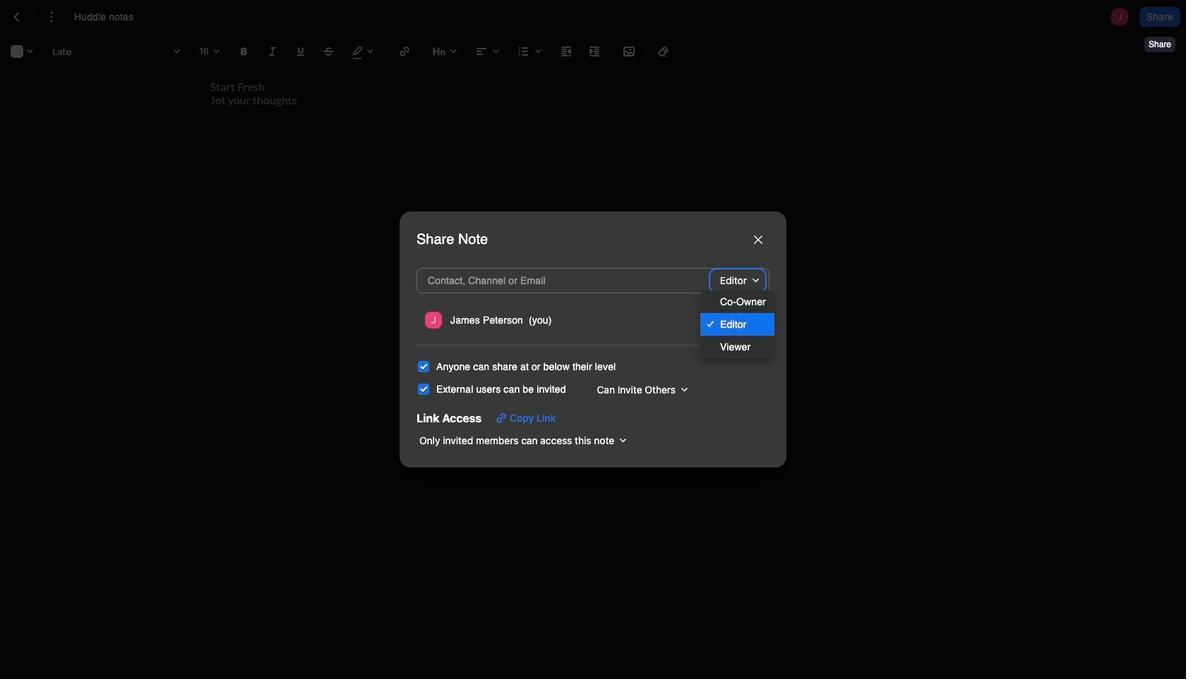 Task type: vqa. For each thing, say whether or not it's contained in the screenshot.
second right icon from the top of the Admin Menu menu
no



Task type: locate. For each thing, give the bounding box(es) containing it.
1 vertical spatial option
[[700, 336, 774, 359]]

permission image for menu item related to copy link icon
[[705, 311, 761, 331]]

permission image
[[712, 271, 764, 291], [705, 311, 761, 331], [705, 311, 761, 331]]

2 option from the top
[[700, 336, 774, 359]]

0 vertical spatial option
[[700, 291, 774, 313]]

menu item
[[422, 308, 764, 334], [422, 308, 764, 334]]

close image
[[754, 236, 762, 244]]

list box
[[700, 291, 774, 359]]

tooltip
[[1143, 27, 1177, 54]]

copy link image
[[493, 410, 510, 427]]

None field
[[712, 271, 764, 291]]

dialog
[[400, 212, 786, 468], [400, 212, 786, 468]]

close image
[[754, 236, 762, 244]]

james peterson image
[[425, 312, 442, 329]]

all notes image
[[8, 8, 25, 25]]

bold image
[[236, 43, 253, 60]]

option
[[700, 291, 774, 313], [700, 336, 774, 359]]

copy link image
[[493, 410, 510, 427]]

james peterson image
[[425, 312, 442, 329]]

None text field
[[74, 10, 148, 24]]

link image
[[396, 43, 413, 60]]



Task type: describe. For each thing, give the bounding box(es) containing it.
italic image
[[264, 43, 281, 60]]

decrease indent image
[[558, 43, 575, 60]]

menu item for copy link icon
[[422, 308, 764, 334]]

strikethrough image
[[321, 43, 337, 60]]

clear style image
[[655, 43, 672, 60]]

underline image
[[292, 43, 309, 60]]

menu item for copy link image on the left bottom
[[422, 308, 764, 334]]

increase indent image
[[586, 43, 603, 60]]

permission image for menu item related to copy link image on the left bottom
[[705, 311, 761, 331]]

1 option from the top
[[700, 291, 774, 313]]

insert image image
[[621, 43, 637, 60]]



